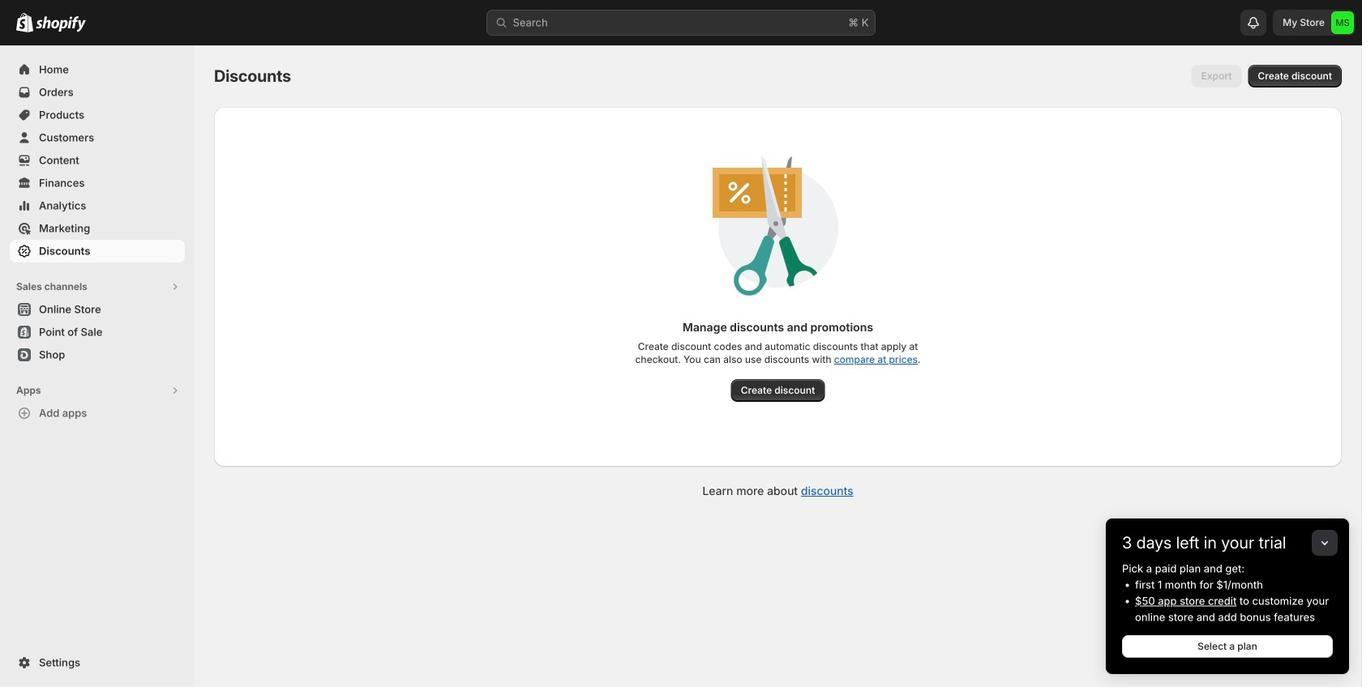 Task type: vqa. For each thing, say whether or not it's contained in the screenshot.
My Store icon
yes



Task type: locate. For each thing, give the bounding box(es) containing it.
0 horizontal spatial shopify image
[[16, 13, 33, 32]]

my store image
[[1332, 11, 1355, 34]]

shopify image
[[16, 13, 33, 32], [36, 16, 86, 32]]



Task type: describe. For each thing, give the bounding box(es) containing it.
1 horizontal spatial shopify image
[[36, 16, 86, 32]]



